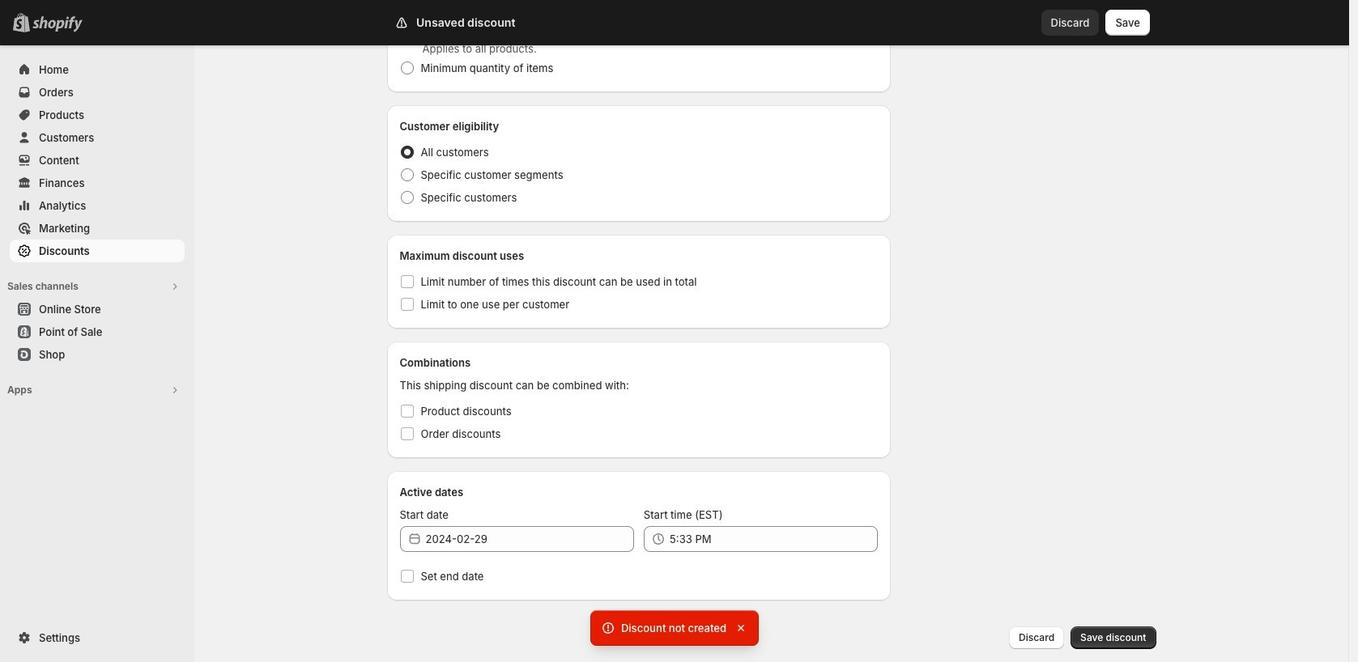 Task type: describe. For each thing, give the bounding box(es) containing it.
Enter time text field
[[670, 527, 879, 553]]



Task type: locate. For each thing, give the bounding box(es) containing it.
YYYY-MM-DD text field
[[426, 527, 634, 553]]

shopify image
[[32, 16, 83, 32]]



Task type: vqa. For each thing, say whether or not it's contained in the screenshot.
tab list
no



